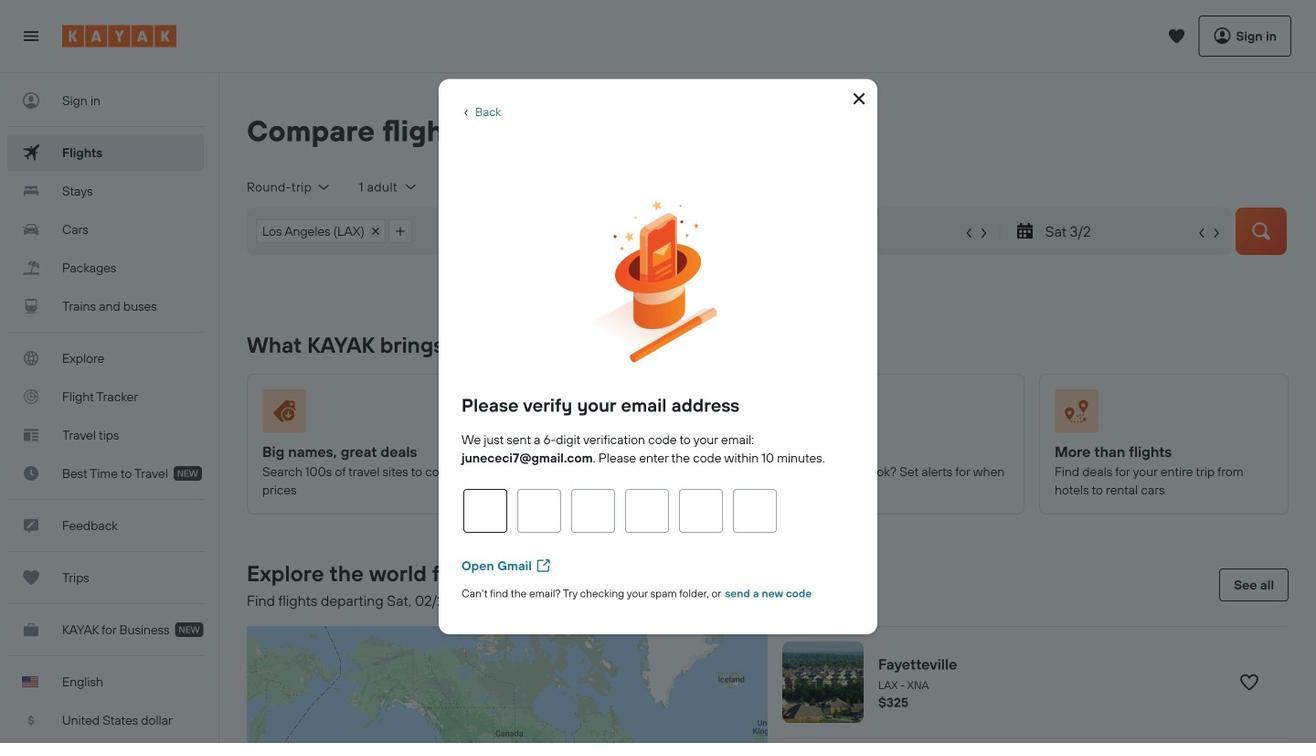 Task type: locate. For each thing, give the bounding box(es) containing it.
saturday march 2nd element
[[1045, 220, 1195, 242]]

2 list item from the left
[[388, 219, 412, 243]]

sign in or create an account dialog
[[0, 0, 1316, 743]]

1 horizontal spatial list item
[[388, 219, 412, 243]]

None text field
[[463, 489, 507, 533], [517, 489, 561, 533], [463, 489, 507, 533], [517, 489, 561, 533]]

status inside sign in or create an account dialog
[[463, 540, 787, 556]]

1 list item from the left
[[256, 219, 385, 243]]

0 horizontal spatial list item
[[256, 219, 385, 243]]

list item
[[256, 219, 385, 243], [388, 219, 412, 243]]

status
[[463, 540, 787, 556]]

map region
[[78, 436, 780, 743]]

3 figure from the left
[[791, 389, 1002, 440]]

4 figure from the left
[[1055, 389, 1266, 440]]

None text field
[[571, 489, 615, 533], [625, 489, 669, 533], [679, 489, 723, 533], [733, 489, 777, 533], [571, 489, 615, 533], [625, 489, 669, 533], [679, 489, 723, 533], [733, 489, 777, 533]]

saturday february 24th element
[[813, 220, 962, 242]]

list
[[248, 208, 420, 254]]

figure
[[262, 389, 473, 440], [526, 389, 738, 440], [791, 389, 1002, 440], [1055, 389, 1266, 440]]



Task type: describe. For each thing, give the bounding box(es) containing it.
fayetteville image
[[782, 641, 864, 723]]

2 figure from the left
[[526, 389, 738, 440]]

Flight origin input text field
[[420, 208, 476, 254]]

remove image
[[371, 226, 380, 236]]

Flight destination input text field
[[572, 208, 763, 254]]

navigation menu image
[[22, 27, 40, 45]]

1 figure from the left
[[262, 389, 473, 440]]



Task type: vqa. For each thing, say whether or not it's contained in the screenshot.
list box
no



